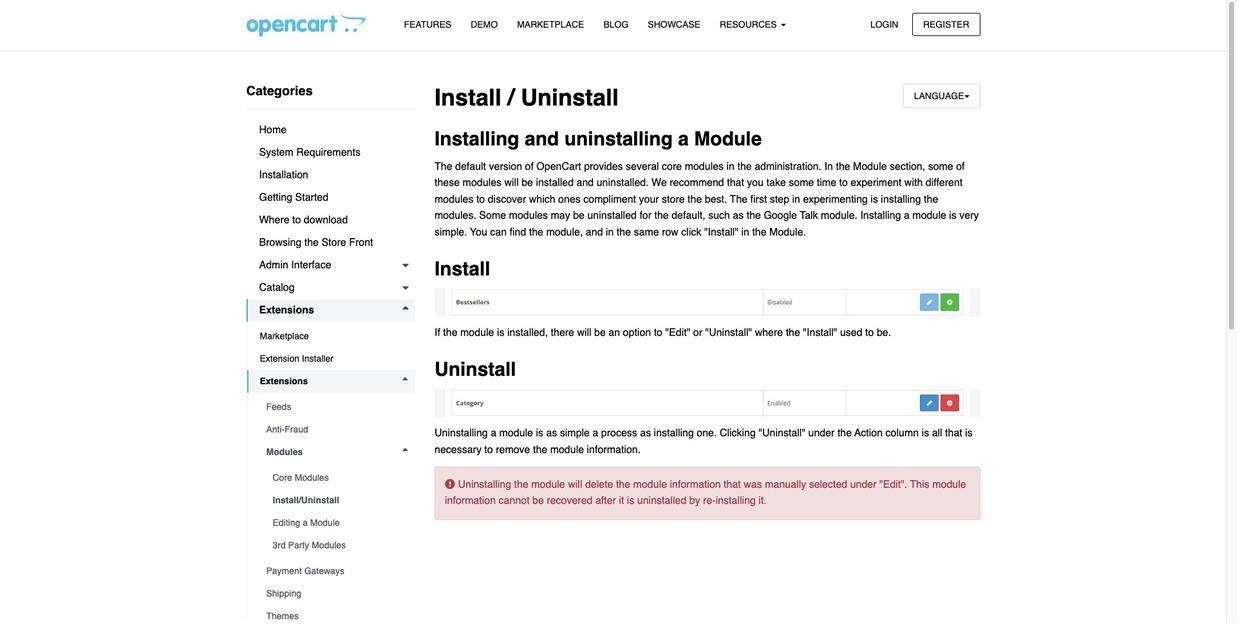 Task type: locate. For each thing, give the bounding box(es) containing it.
a inside the default version of opencart provides several core modules in the administration. in the module section, some of these modules will be installed and uninstalled. we recommend that you take some time to experiment with different modules to discover which ones compliment your store the best. the first step in experimenting is installing the modules. some modules may be uninstalled for the default, such as the google talk module. installing a module is very simple. you can find the module, and in the same row click "install" in the module.
[[904, 210, 910, 222]]

0 horizontal spatial module
[[310, 518, 340, 528]]

installing and uninstalling a module
[[435, 128, 762, 150]]

modules
[[266, 447, 303, 457], [295, 473, 329, 483], [312, 540, 346, 550]]

the
[[435, 161, 452, 172], [730, 194, 748, 205]]

exclamation circle image
[[445, 479, 455, 489]]

and up ones
[[577, 177, 594, 189]]

1 vertical spatial uninstalled
[[637, 495, 687, 507]]

is right it
[[627, 495, 634, 507]]

gateways
[[304, 566, 344, 576]]

1 vertical spatial will
[[577, 327, 591, 339]]

uninstalling inside uninstalling the module will delete the module information that was manually selected under "edit". this module information cannot be recovered after it is uninstalled by re-installing it.
[[458, 479, 511, 490]]

0 vertical spatial uninstalled
[[587, 210, 637, 222]]

requirements
[[296, 147, 360, 158]]

a
[[678, 128, 689, 150], [904, 210, 910, 222], [491, 427, 496, 439], [593, 427, 598, 439], [303, 518, 308, 528]]

0 vertical spatial marketplace
[[517, 19, 584, 30]]

uninstalling up cannot
[[458, 479, 511, 490]]

3rd party modules link
[[260, 534, 415, 557]]

cannot
[[499, 495, 530, 507]]

features
[[404, 19, 451, 30]]

extensions link up feeds 'link'
[[247, 370, 415, 393]]

1 vertical spatial uninstalling
[[458, 479, 511, 490]]

in down compliment on the top of the page
[[606, 227, 614, 238]]

2 horizontal spatial module
[[853, 161, 887, 172]]

to left remove
[[484, 444, 493, 455]]

1 horizontal spatial of
[[956, 161, 965, 172]]

"install"
[[704, 227, 738, 238], [803, 327, 837, 339]]

that right the all
[[945, 427, 962, 439]]

clicking
[[720, 427, 756, 439]]

information
[[670, 479, 721, 490], [445, 495, 496, 507]]

module up recovered at the left
[[531, 479, 565, 490]]

of
[[525, 161, 534, 172], [956, 161, 965, 172]]

such
[[708, 210, 730, 222]]

experimenting
[[803, 194, 868, 205]]

modules down editing a module link on the bottom left
[[312, 540, 346, 550]]

some
[[928, 161, 953, 172], [789, 177, 814, 189]]

0 vertical spatial under
[[808, 427, 835, 439]]

information up by
[[670, 479, 721, 490]]

be.
[[877, 327, 891, 339]]

to right time
[[839, 177, 848, 189]]

and right "module,"
[[586, 227, 603, 238]]

0 vertical spatial install
[[435, 84, 502, 111]]

installing up default
[[435, 128, 519, 150]]

module up "experiment"
[[853, 161, 887, 172]]

"install" down such
[[704, 227, 738, 238]]

will up recovered at the left
[[568, 479, 582, 490]]

0 horizontal spatial under
[[808, 427, 835, 439]]

1 horizontal spatial uninstalled
[[637, 495, 687, 507]]

2 vertical spatial module
[[310, 518, 340, 528]]

resources link
[[710, 14, 795, 36]]

1 horizontal spatial the
[[730, 194, 748, 205]]

be inside uninstalling the module will delete the module information that was manually selected under "edit". this module information cannot be recovered after it is uninstalled by re-installing it.
[[532, 495, 544, 507]]

used
[[840, 327, 862, 339]]

2 install from the top
[[435, 257, 490, 280]]

extensions for marketplace
[[259, 305, 314, 316]]

0 vertical spatial "uninstall"
[[705, 327, 752, 339]]

system requirements link
[[246, 142, 415, 164]]

browsing the store front
[[259, 237, 373, 249]]

of up different
[[956, 161, 965, 172]]

1 horizontal spatial uninstall
[[521, 84, 619, 111]]

payment gateways
[[266, 566, 344, 576]]

1 horizontal spatial installing
[[716, 495, 756, 507]]

be left an
[[594, 327, 606, 339]]

0 horizontal spatial marketplace link
[[247, 325, 415, 348]]

0 vertical spatial will
[[504, 177, 519, 189]]

"uninstall" inside uninstalling a module is as simple a process as installing one. clicking "uninstall" under the action column is all that is necessary to remove the module information.
[[759, 427, 805, 439]]

that left was
[[724, 479, 741, 490]]

the left first
[[730, 194, 748, 205]]

a up remove
[[491, 427, 496, 439]]

2 vertical spatial that
[[724, 479, 741, 490]]

in
[[824, 161, 833, 172]]

shipping
[[266, 588, 301, 599]]

0 vertical spatial installing
[[881, 194, 921, 205]]

all
[[932, 427, 942, 439]]

to right where
[[292, 214, 301, 226]]

themes
[[266, 611, 299, 621]]

extensions down extension
[[260, 376, 308, 386]]

the down recommend
[[688, 194, 702, 205]]

that inside uninstalling the module will delete the module information that was manually selected under "edit". this module information cannot be recovered after it is uninstalled by re-installing it.
[[724, 479, 741, 490]]

0 horizontal spatial information
[[445, 495, 496, 507]]

front
[[349, 237, 373, 249]]

language
[[914, 91, 964, 101]]

module install image
[[435, 289, 980, 317]]

getting started
[[259, 192, 328, 203]]

1 install from the top
[[435, 84, 502, 111]]

extensions link for marketplace
[[246, 299, 415, 322]]

0 vertical spatial installing
[[435, 128, 519, 150]]

extensions
[[259, 305, 314, 316], [260, 376, 308, 386]]

1 vertical spatial information
[[445, 495, 496, 507]]

install down the 'simple.'
[[435, 257, 490, 280]]

0 vertical spatial extensions
[[259, 305, 314, 316]]

information down 'exclamation circle' image
[[445, 495, 496, 507]]

module down install/uninstall link
[[310, 518, 340, 528]]

extensions link for feeds
[[247, 370, 415, 393]]

modules up modules.
[[435, 194, 474, 205]]

modules up install/uninstall
[[295, 473, 329, 483]]

the default version of opencart provides several core modules in the administration. in the module section, some of these modules will be installed and uninstalled. we recommend that you take some time to experiment with different modules to discover which ones compliment your store the best. the first step in experimenting is installing the modules. some modules may be uninstalled for the default, such as the google talk module. installing a module is very simple. you can find the module, and in the same row click "install" in the module.
[[435, 161, 979, 238]]

the right if
[[443, 327, 457, 339]]

uninstall up installing and uninstalling a module on the top
[[521, 84, 619, 111]]

module uninstall image
[[435, 389, 980, 417]]

0 horizontal spatial some
[[789, 177, 814, 189]]

that inside the default version of opencart provides several core modules in the administration. in the module section, some of these modules will be installed and uninstalled. we recommend that you take some time to experiment with different modules to discover which ones compliment your store the best. the first step in experimenting is installing the modules. some modules may be uninstalled for the default, such as the google talk module. installing a module is very simple. you can find the module, and in the same row click "install" in the module.
[[727, 177, 744, 189]]

0 vertical spatial "install"
[[704, 227, 738, 238]]

0 vertical spatial uninstalling
[[435, 427, 488, 439]]

0 vertical spatial extensions link
[[246, 299, 415, 322]]

some down the administration.
[[789, 177, 814, 189]]

will inside uninstalling the module will delete the module information that was manually selected under "edit". this module information cannot be recovered after it is uninstalled by re-installing it.
[[568, 479, 582, 490]]

where
[[755, 327, 783, 339]]

download
[[304, 214, 348, 226]]

install for install
[[435, 257, 490, 280]]

themes link
[[253, 605, 415, 623]]

0 horizontal spatial installing
[[435, 128, 519, 150]]

1 vertical spatial under
[[850, 479, 877, 490]]

is left installed,
[[497, 327, 504, 339]]

as right process
[[640, 427, 651, 439]]

uninstalling up necessary
[[435, 427, 488, 439]]

the left same
[[617, 227, 631, 238]]

0 horizontal spatial marketplace
[[260, 331, 309, 341]]

extensions link down admin interface 'link'
[[246, 299, 415, 322]]

a right editing
[[303, 518, 308, 528]]

some
[[479, 210, 506, 222]]

install for install / uninstall
[[435, 84, 502, 111]]

1 horizontal spatial marketplace
[[517, 19, 584, 30]]

under left "edit".
[[850, 479, 877, 490]]

and up opencart in the top of the page
[[525, 128, 559, 150]]

3rd party modules
[[273, 540, 346, 550]]

to
[[839, 177, 848, 189], [476, 194, 485, 205], [292, 214, 301, 226], [654, 327, 662, 339], [865, 327, 874, 339], [484, 444, 493, 455]]

default
[[455, 161, 486, 172]]

the right find
[[529, 227, 543, 238]]

1 vertical spatial uninstall
[[435, 358, 516, 380]]

0 horizontal spatial the
[[435, 161, 452, 172]]

getting
[[259, 192, 292, 203]]

admin
[[259, 259, 288, 271]]

will right there on the left of the page
[[577, 327, 591, 339]]

uninstalled left by
[[637, 495, 687, 507]]

2 vertical spatial will
[[568, 479, 582, 490]]

module
[[694, 128, 762, 150], [853, 161, 887, 172], [310, 518, 340, 528]]

first
[[750, 194, 767, 205]]

browsing the store front link
[[246, 232, 415, 254]]

be right cannot
[[532, 495, 544, 507]]

0 horizontal spatial installing
[[654, 427, 694, 439]]

store
[[322, 237, 346, 249]]

of right version
[[525, 161, 534, 172]]

1 vertical spatial some
[[789, 177, 814, 189]]

that left the you
[[727, 177, 744, 189]]

a down with
[[904, 210, 910, 222]]

installing down "experiment"
[[860, 210, 901, 222]]

under left action
[[808, 427, 835, 439]]

opencart
[[536, 161, 581, 172]]

some up different
[[928, 161, 953, 172]]

and
[[525, 128, 559, 150], [577, 177, 594, 189], [586, 227, 603, 238]]

1 vertical spatial installing
[[860, 210, 901, 222]]

these
[[435, 177, 460, 189]]

1 vertical spatial install
[[435, 257, 490, 280]]

a right simple
[[593, 427, 598, 439]]

uninstall down if
[[435, 358, 516, 380]]

be up the which
[[522, 177, 533, 189]]

1 vertical spatial the
[[730, 194, 748, 205]]

uninstalling inside uninstalling a module is as simple a process as installing one. clicking "uninstall" under the action column is all that is necessary to remove the module information.
[[435, 427, 488, 439]]

selected
[[809, 479, 847, 490]]

showcase
[[648, 19, 700, 30]]

0 vertical spatial some
[[928, 161, 953, 172]]

blog link
[[594, 14, 638, 36]]

1 horizontal spatial "uninstall"
[[759, 427, 805, 439]]

editing a module
[[273, 518, 340, 528]]

installing
[[881, 194, 921, 205], [654, 427, 694, 439], [716, 495, 756, 507]]

"install" left used
[[803, 327, 837, 339]]

uninstalled down compliment on the top of the page
[[587, 210, 637, 222]]

1 vertical spatial that
[[945, 427, 962, 439]]

in right step
[[792, 194, 800, 205]]

module right the this
[[932, 479, 966, 490]]

ones
[[558, 194, 581, 205]]

option
[[623, 327, 651, 339]]

payment gateways link
[[253, 560, 415, 583]]

find
[[510, 227, 526, 238]]

install left /
[[435, 84, 502, 111]]

system requirements
[[259, 147, 360, 158]]

the up these
[[435, 161, 452, 172]]

1 vertical spatial modules
[[295, 473, 329, 483]]

re-
[[703, 495, 716, 507]]

installing inside uninstalling a module is as simple a process as installing one. clicking "uninstall" under the action column is all that is necessary to remove the module information.
[[654, 427, 694, 439]]

admin interface link
[[246, 254, 415, 277]]

module up the you
[[694, 128, 762, 150]]

installing left one.
[[654, 427, 694, 439]]

installing down was
[[716, 495, 756, 507]]

under inside uninstalling the module will delete the module information that was manually selected under "edit". this module information cannot be recovered after it is uninstalled by re-installing it.
[[850, 479, 877, 490]]

version
[[489, 161, 522, 172]]

0 vertical spatial information
[[670, 479, 721, 490]]

is down "experiment"
[[871, 194, 878, 205]]

will up the discover
[[504, 177, 519, 189]]

uninstall
[[521, 84, 619, 111], [435, 358, 516, 380]]

core
[[273, 473, 292, 483]]

"uninstall" right clicking
[[759, 427, 805, 439]]

core modules link
[[260, 467, 415, 489]]

0 vertical spatial that
[[727, 177, 744, 189]]

the down first
[[747, 210, 761, 222]]

1 vertical spatial extensions link
[[247, 370, 415, 393]]

1 vertical spatial "install"
[[803, 327, 837, 339]]

installing down with
[[881, 194, 921, 205]]

extensions down catalog
[[259, 305, 314, 316]]

1 vertical spatial extensions
[[260, 376, 308, 386]]

"uninstall" right or
[[705, 327, 752, 339]]

0 vertical spatial module
[[694, 128, 762, 150]]

1 vertical spatial marketplace
[[260, 331, 309, 341]]

0 horizontal spatial of
[[525, 161, 534, 172]]

module down different
[[912, 210, 946, 222]]

the left store
[[304, 237, 319, 249]]

1 horizontal spatial marketplace link
[[507, 14, 594, 36]]

1 horizontal spatial as
[[640, 427, 651, 439]]

interface
[[291, 259, 331, 271]]

login
[[870, 19, 898, 29]]

the up cannot
[[514, 479, 528, 490]]

under
[[808, 427, 835, 439], [850, 479, 877, 490]]

0 horizontal spatial "install"
[[704, 227, 738, 238]]

extension
[[260, 353, 299, 364]]

opencart - open source shopping cart solution image
[[246, 14, 365, 37]]

there
[[551, 327, 574, 339]]

the
[[737, 161, 752, 172], [836, 161, 850, 172], [688, 194, 702, 205], [924, 194, 938, 205], [654, 210, 669, 222], [747, 210, 761, 222], [529, 227, 543, 238], [617, 227, 631, 238], [752, 227, 767, 238], [304, 237, 319, 249], [443, 327, 457, 339], [786, 327, 800, 339], [838, 427, 852, 439], [533, 444, 547, 455], [514, 479, 528, 490], [616, 479, 630, 490]]

1 vertical spatial installing
[[654, 427, 694, 439]]

in up best.
[[727, 161, 735, 172]]

1 horizontal spatial information
[[670, 479, 721, 490]]

1 vertical spatial "uninstall"
[[759, 427, 805, 439]]

resources
[[720, 19, 779, 30]]

0 vertical spatial modules
[[266, 447, 303, 457]]

1 horizontal spatial under
[[850, 479, 877, 490]]

the right where
[[786, 327, 800, 339]]

that inside uninstalling a module is as simple a process as installing one. clicking "uninstall" under the action column is all that is necessary to remove the module information.
[[945, 427, 962, 439]]

or
[[693, 327, 702, 339]]

2 vertical spatial installing
[[716, 495, 756, 507]]

1 vertical spatial module
[[853, 161, 887, 172]]

uninstalling
[[564, 128, 673, 150]]

to left be.
[[865, 327, 874, 339]]

2 horizontal spatial installing
[[881, 194, 921, 205]]

an
[[609, 327, 620, 339]]

same
[[634, 227, 659, 238]]

0 vertical spatial the
[[435, 161, 452, 172]]

started
[[295, 192, 328, 203]]

0 horizontal spatial uninstalled
[[587, 210, 637, 222]]

2 horizontal spatial as
[[733, 210, 744, 222]]

module up remove
[[499, 427, 533, 439]]

as right such
[[733, 210, 744, 222]]

2 of from the left
[[956, 161, 965, 172]]

in
[[727, 161, 735, 172], [792, 194, 800, 205], [606, 227, 614, 238], [741, 227, 749, 238]]

0 horizontal spatial as
[[546, 427, 557, 439]]

as left simple
[[546, 427, 557, 439]]

google
[[764, 210, 797, 222]]

feeds link
[[253, 396, 415, 418]]

1 horizontal spatial installing
[[860, 210, 901, 222]]



Task type: vqa. For each thing, say whether or not it's contained in the screenshot.
bottom Extensions
yes



Task type: describe. For each thing, give the bounding box(es) containing it.
where to download link
[[246, 209, 415, 232]]

modules.
[[435, 210, 476, 222]]

catalog link
[[246, 277, 415, 299]]

module down simple
[[550, 444, 584, 455]]

shipping link
[[253, 583, 415, 605]]

0 horizontal spatial "uninstall"
[[705, 327, 752, 339]]

module down information.
[[633, 479, 667, 490]]

party
[[288, 540, 309, 550]]

for
[[640, 210, 652, 222]]

action
[[854, 427, 883, 439]]

module,
[[546, 227, 583, 238]]

system
[[259, 147, 293, 158]]

was
[[744, 479, 762, 490]]

install/uninstall
[[273, 495, 339, 505]]

login link
[[859, 13, 909, 36]]

under inside uninstalling a module is as simple a process as installing one. clicking "uninstall" under the action column is all that is necessary to remove the module information.
[[808, 427, 835, 439]]

module.
[[769, 227, 806, 238]]

time
[[817, 177, 836, 189]]

in left module.
[[741, 227, 749, 238]]

best.
[[705, 194, 727, 205]]

uninstalling a module is as simple a process as installing one. clicking "uninstall" under the action column is all that is necessary to remove the module information.
[[435, 427, 973, 455]]

discover
[[488, 194, 526, 205]]

provides
[[584, 161, 623, 172]]

1 horizontal spatial "install"
[[803, 327, 837, 339]]

if the module is installed, there will be an option to "edit" or "uninstall" where the "install" used to be.
[[435, 327, 891, 339]]

/
[[508, 84, 514, 111]]

if
[[435, 327, 440, 339]]

installed
[[536, 177, 574, 189]]

as inside the default version of opencart provides several core modules in the administration. in the module section, some of these modules will be installed and uninstalled. we recommend that you take some time to experiment with different modules to discover which ones compliment your store the best. the first step in experimenting is installing the modules. some modules may be uninstalled for the default, such as the google talk module. installing a module is very simple. you can find the module, and in the same row click "install" in the module.
[[733, 210, 744, 222]]

with
[[904, 177, 923, 189]]

the up it
[[616, 479, 630, 490]]

information.
[[587, 444, 641, 455]]

marketplace for the top marketplace link
[[517, 19, 584, 30]]

may
[[551, 210, 570, 222]]

register link
[[912, 13, 980, 36]]

"install" inside the default version of opencart provides several core modules in the administration. in the module section, some of these modules will be installed and uninstalled. we recommend that you take some time to experiment with different modules to discover which ones compliment your store the best. the first step in experimenting is installing the modules. some modules may be uninstalled for the default, such as the google talk module. installing a module is very simple. you can find the module, and in the same row click "install" in the module.
[[704, 227, 738, 238]]

after
[[595, 495, 616, 507]]

1 horizontal spatial module
[[694, 128, 762, 150]]

the left action
[[838, 427, 852, 439]]

the right remove
[[533, 444, 547, 455]]

simple.
[[435, 227, 467, 238]]

1 horizontal spatial some
[[928, 161, 953, 172]]

register
[[923, 19, 969, 29]]

module inside the default version of opencart provides several core modules in the administration. in the module section, some of these modules will be installed and uninstalled. we recommend that you take some time to experiment with different modules to discover which ones compliment your store the best. the first step in experimenting is installing the modules. some modules may be uninstalled for the default, such as the google talk module. installing a module is very simple. you can find the module, and in the same row click "install" in the module.
[[912, 210, 946, 222]]

showcase link
[[638, 14, 710, 36]]

will inside the default version of opencart provides several core modules in the administration. in the module section, some of these modules will be installed and uninstalled. we recommend that you take some time to experiment with different modules to discover which ones compliment your store the best. the first step in experimenting is installing the modules. some modules may be uninstalled for the default, such as the google talk module. installing a module is very simple. you can find the module, and in the same row click "install" in the module.
[[504, 177, 519, 189]]

is right the all
[[965, 427, 973, 439]]

uninstalling the module will delete the module information that was manually selected under "edit". this module information cannot be recovered after it is uninstalled by re-installing it. alert
[[435, 466, 980, 520]]

getting started link
[[246, 187, 415, 209]]

1 vertical spatial marketplace link
[[247, 325, 415, 348]]

2 vertical spatial modules
[[312, 540, 346, 550]]

this
[[910, 479, 930, 490]]

anti-fraud link
[[253, 418, 415, 441]]

administration.
[[755, 161, 822, 172]]

by
[[689, 495, 700, 507]]

is left simple
[[536, 427, 543, 439]]

categories
[[246, 84, 313, 99]]

can
[[490, 227, 507, 238]]

features link
[[394, 14, 461, 36]]

where to download
[[259, 214, 348, 226]]

feeds
[[266, 402, 291, 412]]

0 horizontal spatial uninstall
[[435, 358, 516, 380]]

install/uninstall link
[[260, 489, 415, 512]]

0 vertical spatial uninstall
[[521, 84, 619, 111]]

installation link
[[246, 164, 415, 187]]

is left very
[[949, 210, 957, 222]]

install / uninstall
[[435, 84, 619, 111]]

it
[[619, 495, 624, 507]]

admin interface
[[259, 259, 331, 271]]

one.
[[697, 427, 717, 439]]

the down google
[[752, 227, 767, 238]]

"edit"
[[665, 327, 690, 339]]

0 vertical spatial marketplace link
[[507, 14, 594, 36]]

anti-fraud
[[266, 424, 308, 435]]

remove
[[496, 444, 530, 455]]

catalog
[[259, 282, 295, 294]]

a up core
[[678, 128, 689, 150]]

default,
[[672, 210, 705, 222]]

module right if
[[460, 327, 494, 339]]

where
[[259, 214, 289, 226]]

editing
[[273, 518, 300, 528]]

the right for at the top right of page
[[654, 210, 669, 222]]

you
[[747, 177, 764, 189]]

the down different
[[924, 194, 938, 205]]

necessary
[[435, 444, 482, 455]]

simple
[[560, 427, 590, 439]]

to up some at the top of the page
[[476, 194, 485, 205]]

extension installer
[[260, 353, 333, 364]]

module.
[[821, 210, 858, 222]]

to inside uninstalling a module is as simple a process as installing one. clicking "uninstall" under the action column is all that is necessary to remove the module information.
[[484, 444, 493, 455]]

3rd
[[273, 540, 286, 550]]

delete
[[585, 479, 613, 490]]

be right may
[[573, 210, 585, 222]]

uninstalling for a
[[435, 427, 488, 439]]

talk
[[800, 210, 818, 222]]

home link
[[246, 119, 415, 142]]

anti-
[[266, 424, 285, 435]]

module inside the default version of opencart provides several core modules in the administration. in the module section, some of these modules will be installed and uninstalled. we recommend that you take some time to experiment with different modules to discover which ones compliment your store the best. the first step in experimenting is installing the modules. some modules may be uninstalled for the default, such as the google talk module. installing a module is very simple. you can find the module, and in the same row click "install" in the module.
[[853, 161, 887, 172]]

step
[[770, 194, 789, 205]]

marketplace for bottommost marketplace link
[[260, 331, 309, 341]]

store
[[662, 194, 685, 205]]

experiment
[[851, 177, 902, 189]]

click
[[681, 227, 701, 238]]

column
[[886, 427, 919, 439]]

2 vertical spatial and
[[586, 227, 603, 238]]

the up the you
[[737, 161, 752, 172]]

section,
[[890, 161, 925, 172]]

module inside editing a module link
[[310, 518, 340, 528]]

recommend
[[670, 177, 724, 189]]

extension installer link
[[247, 348, 415, 370]]

uninstalled inside uninstalling the module will delete the module information that was manually selected under "edit". this module information cannot be recovered after it is uninstalled by re-installing it.
[[637, 495, 687, 507]]

extensions for feeds
[[260, 376, 308, 386]]

core
[[662, 161, 682, 172]]

a inside editing a module link
[[303, 518, 308, 528]]

the right 'in'
[[836, 161, 850, 172]]

editing a module link
[[260, 512, 415, 534]]

browsing
[[259, 237, 302, 249]]

1 of from the left
[[525, 161, 534, 172]]

modules up recommend
[[685, 161, 724, 172]]

modules up find
[[509, 210, 548, 222]]

0 vertical spatial and
[[525, 128, 559, 150]]

uninstalled inside the default version of opencart provides several core modules in the administration. in the module section, some of these modules will be installed and uninstalled. we recommend that you take some time to experiment with different modules to discover which ones compliment your store the best. the first step in experimenting is installing the modules. some modules may be uninstalled for the default, such as the google talk module. installing a module is very simple. you can find the module, and in the same row click "install" in the module.
[[587, 210, 637, 222]]

is left the all
[[922, 427, 929, 439]]

is inside uninstalling the module will delete the module information that was manually selected under "edit". this module information cannot be recovered after it is uninstalled by re-installing it.
[[627, 495, 634, 507]]

installing inside the default version of opencart provides several core modules in the administration. in the module section, some of these modules will be installed and uninstalled. we recommend that you take some time to experiment with different modules to discover which ones compliment your store the best. the first step in experimenting is installing the modules. some modules may be uninstalled for the default, such as the google talk module. installing a module is very simple. you can find the module, and in the same row click "install" in the module.
[[881, 194, 921, 205]]

core modules
[[273, 473, 329, 483]]

modules link
[[253, 441, 415, 464]]

demo
[[471, 19, 498, 30]]

modules down default
[[463, 177, 502, 189]]

installing inside uninstalling the module will delete the module information that was manually selected under "edit". this module information cannot be recovered after it is uninstalled by re-installing it.
[[716, 495, 756, 507]]

very
[[959, 210, 979, 222]]

uninstalling the module will delete the module information that was manually selected under "edit". this module information cannot be recovered after it is uninstalled by re-installing it.
[[445, 479, 966, 507]]

1 vertical spatial and
[[577, 177, 594, 189]]

installing inside the default version of opencart provides several core modules in the administration. in the module section, some of these modules will be installed and uninstalled. we recommend that you take some time to experiment with different modules to discover which ones compliment your store the best. the first step in experimenting is installing the modules. some modules may be uninstalled for the default, such as the google talk module. installing a module is very simple. you can find the module, and in the same row click "install" in the module.
[[860, 210, 901, 222]]

to left the "edit"
[[654, 327, 662, 339]]

uninstalling for the
[[458, 479, 511, 490]]



